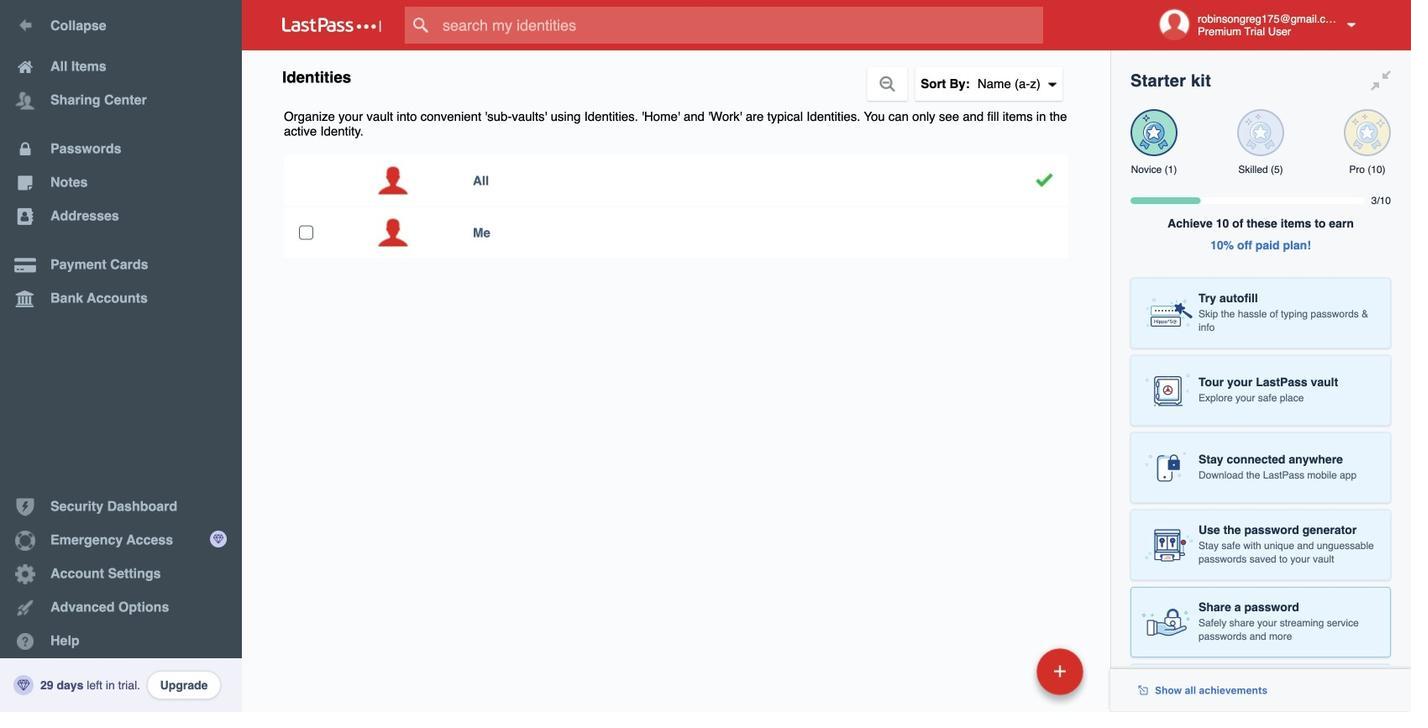 Task type: vqa. For each thing, say whether or not it's contained in the screenshot.
LASTPASS image
yes



Task type: locate. For each thing, give the bounding box(es) containing it.
search my identities text field
[[405, 7, 1076, 44]]



Task type: describe. For each thing, give the bounding box(es) containing it.
new item image
[[1054, 666, 1066, 677]]

lastpass image
[[282, 18, 381, 33]]

new item navigation
[[1031, 643, 1094, 712]]

main navigation navigation
[[0, 0, 242, 712]]

vault options navigation
[[242, 50, 1110, 101]]

Search search field
[[405, 7, 1076, 44]]



